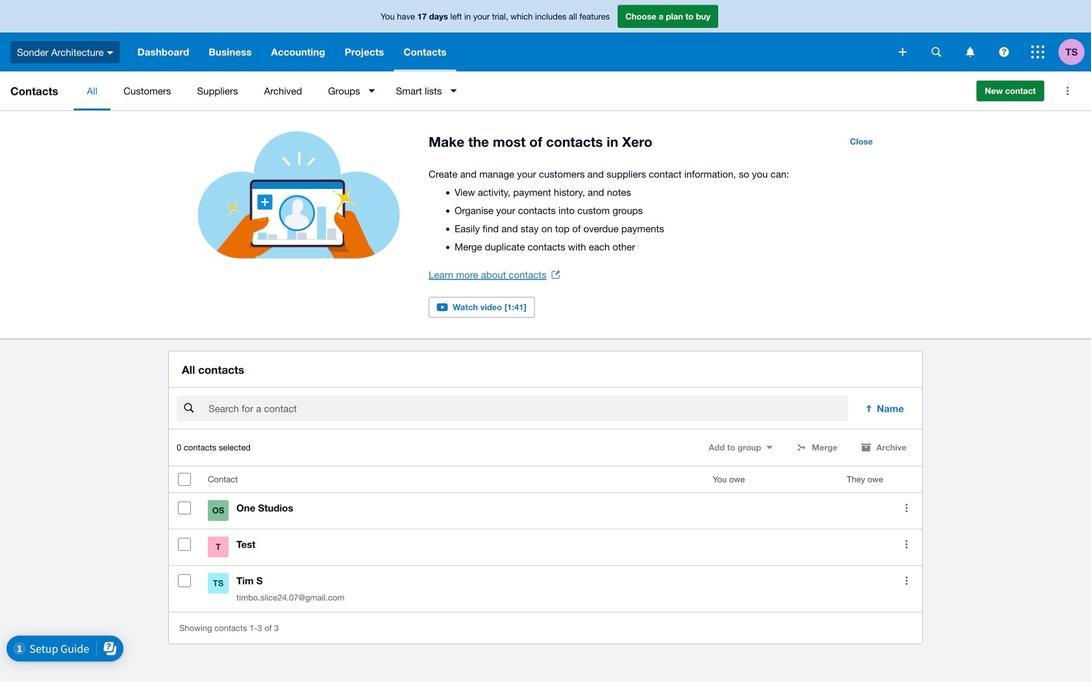 Task type: vqa. For each thing, say whether or not it's contained in the screenshot.
2nd More row options icon from the bottom
yes



Task type: locate. For each thing, give the bounding box(es) containing it.
1 vertical spatial more row options image
[[894, 568, 920, 594]]

more row options image
[[894, 495, 920, 521]]

0 horizontal spatial svg image
[[899, 48, 907, 56]]

0 horizontal spatial svg image
[[107, 51, 113, 54]]

2 horizontal spatial svg image
[[1032, 45, 1045, 58]]

more row options image
[[894, 532, 920, 558], [894, 568, 920, 594]]

actions menu image
[[1055, 78, 1081, 104]]

contact list table element
[[169, 467, 922, 612]]

menu
[[74, 71, 966, 110]]

svg image
[[966, 47, 975, 57], [999, 47, 1009, 57], [899, 48, 907, 56]]

banner
[[0, 0, 1091, 71]]

svg image
[[1032, 45, 1045, 58], [932, 47, 942, 57], [107, 51, 113, 54]]

0 vertical spatial more row options image
[[894, 532, 920, 558]]



Task type: describe. For each thing, give the bounding box(es) containing it.
1 more row options image from the top
[[894, 532, 920, 558]]

Search for a contact field
[[207, 396, 848, 421]]

2 more row options image from the top
[[894, 568, 920, 594]]

1 horizontal spatial svg image
[[932, 47, 942, 57]]

2 horizontal spatial svg image
[[999, 47, 1009, 57]]

1 horizontal spatial svg image
[[966, 47, 975, 57]]



